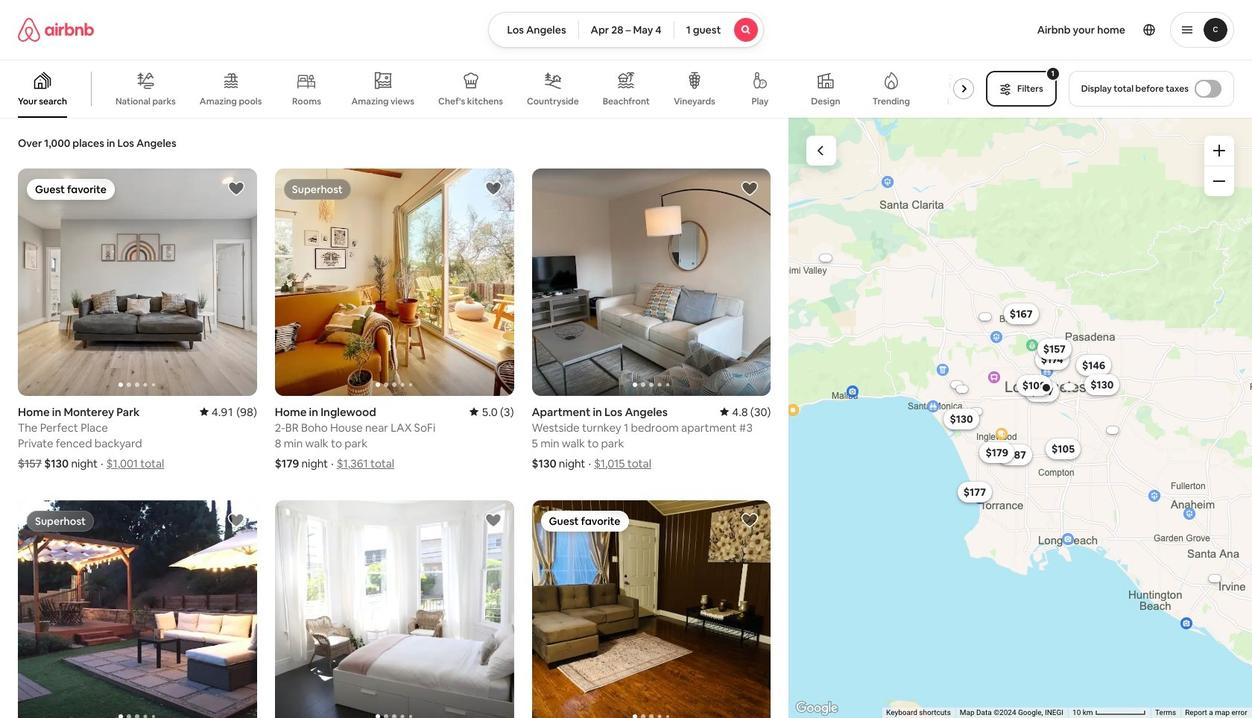 Task type: vqa. For each thing, say whether or not it's contained in the screenshot.
to to the top
no



Task type: locate. For each thing, give the bounding box(es) containing it.
zoom out image
[[1214, 175, 1226, 187]]

add to wishlist: home in inglewood image
[[484, 180, 502, 198]]

google image
[[793, 699, 842, 718]]

add to wishlist: apartment in los angeles image
[[742, 180, 759, 198]]

the location you searched image
[[1041, 382, 1053, 394]]

None search field
[[489, 12, 764, 48]]

group
[[0, 60, 981, 118], [18, 169, 257, 396], [275, 169, 514, 396], [532, 169, 771, 396], [18, 500, 257, 718], [275, 500, 514, 718], [532, 500, 771, 718]]



Task type: describe. For each thing, give the bounding box(es) containing it.
add to wishlist: guesthouse in south gate image
[[742, 511, 759, 529]]

add to wishlist: home in monterey park image
[[227, 180, 245, 198]]

add to wishlist: bungalow in los angeles image
[[227, 511, 245, 529]]

zoom in image
[[1214, 145, 1226, 157]]

add to wishlist: apartment in los angeles image
[[484, 511, 502, 529]]

profile element
[[782, 0, 1235, 60]]

google map
showing 25 stays. region
[[787, 118, 1253, 718]]



